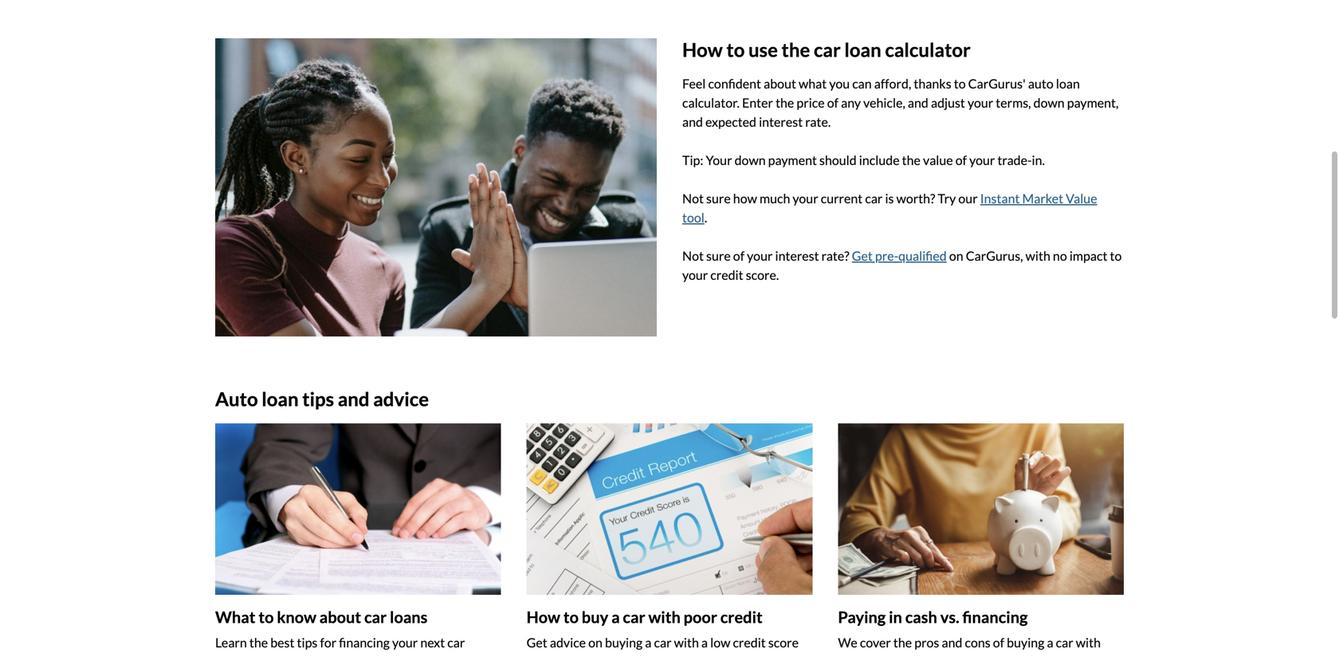 Task type: describe. For each thing, give the bounding box(es) containing it.
auto loan tips and advice
[[215, 388, 429, 410]]

tips inside what to know about car loans learn the best tips for financing your next car
[[297, 635, 318, 650]]

can
[[853, 76, 872, 91]]

the inside what to know about car loans learn the best tips for financing your next car
[[249, 635, 268, 650]]

of down how
[[733, 248, 745, 263]]

advice inside 'how to buy a car with poor credit get advice on buying a car with a low credit score'
[[550, 635, 586, 650]]

how
[[733, 190, 757, 206]]

paying
[[838, 608, 886, 627]]

low
[[711, 635, 731, 650]]

calculator
[[885, 38, 971, 61]]

cons
[[965, 635, 991, 650]]

car inside paying in cash vs. financing we cover the pros and cons of buying a car with cash vs. financing
[[1056, 635, 1074, 650]]

we
[[838, 635, 858, 650]]

instant market value tool
[[683, 190, 1098, 225]]

how for how to buy a car with poor credit get advice on buying a car with a low credit score
[[527, 608, 561, 627]]

1 horizontal spatial get
[[852, 248, 873, 263]]

not for not sure how much your current car is worth? try our
[[683, 190, 704, 206]]

and inside paying in cash vs. financing we cover the pros and cons of buying a car with cash vs. financing
[[942, 635, 963, 650]]

paying in cash vs. financing we cover the pros and cons of buying a car with cash vs. financing
[[838, 608, 1101, 657]]

0 vertical spatial financing
[[963, 608, 1028, 627]]

next
[[421, 635, 445, 650]]

of inside paying in cash vs. financing we cover the pros and cons of buying a car with cash vs. financing
[[993, 635, 1005, 650]]

poor
[[684, 608, 718, 627]]

much
[[760, 190, 791, 206]]

of right value
[[956, 152, 967, 168]]

1 horizontal spatial vs.
[[941, 608, 960, 627]]

person writing with pen on paper image
[[215, 423, 501, 595]]

down inside feel confident about what you can afford, thanks to cargurus' auto loan calculator. enter the price of any vehicle, and adjust your terms, down payment, and expected interest rate.
[[1034, 95, 1065, 110]]

not for not sure of your interest rate? get pre-qualified
[[683, 248, 704, 263]]

credit for poor
[[721, 608, 763, 627]]

in
[[889, 608, 903, 627]]

credit for your
[[711, 267, 744, 283]]

impact
[[1070, 248, 1108, 263]]

score
[[769, 635, 799, 650]]

worth?
[[897, 190, 936, 206]]

learn
[[215, 635, 247, 650]]

1 vertical spatial interest
[[776, 248, 819, 263]]

rate?
[[822, 248, 850, 263]]

on cargurus, with no impact to your credit score.
[[683, 248, 1122, 283]]

0 horizontal spatial vs.
[[866, 654, 881, 657]]

pre-
[[876, 248, 899, 263]]

your
[[706, 152, 732, 168]]

to inside on cargurus, with no impact to your credit score.
[[1110, 248, 1122, 263]]

with inside paying in cash vs. financing we cover the pros and cons of buying a car with cash vs. financing
[[1076, 635, 1101, 650]]

on inside 'how to buy a car with poor credit get advice on buying a car with a low credit score'
[[589, 635, 603, 650]]

buy
[[582, 608, 609, 627]]

our
[[959, 190, 978, 206]]

how to use the car loan calculator
[[683, 38, 971, 61]]

should
[[820, 152, 857, 168]]

buying inside paying in cash vs. financing we cover the pros and cons of buying a car with cash vs. financing
[[1007, 635, 1045, 650]]

instant market value tool link
[[683, 190, 1098, 225]]

tip:
[[683, 152, 704, 168]]

get pre-qualified link
[[852, 248, 947, 263]]

use
[[749, 38, 778, 61]]

the left value
[[902, 152, 921, 168]]

payment
[[768, 152, 817, 168]]

a inside paying in cash vs. financing we cover the pros and cons of buying a car with cash vs. financing
[[1047, 635, 1054, 650]]

enter
[[742, 95, 774, 110]]

not sure of your interest rate? get pre-qualified
[[683, 248, 947, 263]]

interest inside feel confident about what you can afford, thanks to cargurus' auto loan calculator. enter the price of any vehicle, and adjust your terms, down payment, and expected interest rate.
[[759, 114, 803, 129]]

about inside feel confident about what you can afford, thanks to cargurus' auto loan calculator. enter the price of any vehicle, and adjust your terms, down payment, and expected interest rate.
[[764, 76, 797, 91]]

your left trade-
[[970, 152, 996, 168]]

in.
[[1032, 152, 1045, 168]]

payment,
[[1068, 95, 1119, 110]]

rate.
[[806, 114, 831, 129]]

terms,
[[996, 95, 1032, 110]]

people high fiving image
[[215, 38, 657, 337]]

tip: your down payment should include the value of your trade-in.
[[683, 152, 1045, 168]]

how to buy a car with poor credit get advice on buying a car with a low credit score
[[527, 608, 799, 650]]

auto
[[1029, 76, 1054, 91]]

trade-
[[998, 152, 1032, 168]]

no
[[1053, 248, 1068, 263]]

to for what to know about car loans learn the best tips for financing your next car
[[259, 608, 274, 627]]

pros
[[915, 635, 940, 650]]

.
[[705, 210, 708, 225]]

what
[[799, 76, 827, 91]]

your inside on cargurus, with no impact to your credit score.
[[683, 267, 708, 283]]

loan inside feel confident about what you can afford, thanks to cargurus' auto loan calculator. enter the price of any vehicle, and adjust your terms, down payment, and expected interest rate.
[[1056, 76, 1080, 91]]

best
[[270, 635, 295, 650]]

for
[[320, 635, 337, 650]]

of inside feel confident about what you can afford, thanks to cargurus' auto loan calculator. enter the price of any vehicle, and adjust your terms, down payment, and expected interest rate.
[[828, 95, 839, 110]]

score.
[[746, 267, 779, 283]]



Task type: vqa. For each thing, say whether or not it's contained in the screenshot.
THE A
yes



Task type: locate. For each thing, give the bounding box(es) containing it.
financing down the pros
[[883, 654, 934, 657]]

1 horizontal spatial down
[[1034, 95, 1065, 110]]

afford,
[[875, 76, 912, 91]]

1 vertical spatial financing
[[339, 635, 390, 650]]

0 vertical spatial loan
[[845, 38, 882, 61]]

1 horizontal spatial cash
[[906, 608, 938, 627]]

0 vertical spatial credit
[[711, 267, 744, 283]]

0 horizontal spatial buying
[[605, 635, 643, 650]]

person inserting money into piggy bank image
[[838, 423, 1124, 595]]

0 vertical spatial about
[[764, 76, 797, 91]]

0 horizontal spatial cash
[[838, 654, 863, 657]]

how left buy
[[527, 608, 561, 627]]

vehicle,
[[864, 95, 906, 110]]

0 horizontal spatial financing
[[339, 635, 390, 650]]

what to know about car loans learn the best tips for financing your next car
[[215, 608, 465, 650]]

1 horizontal spatial loan
[[845, 38, 882, 61]]

on down buy
[[589, 635, 603, 650]]

1 vertical spatial get
[[527, 635, 548, 650]]

1 vertical spatial loan
[[1056, 76, 1080, 91]]

loan
[[845, 38, 882, 61], [1056, 76, 1080, 91], [262, 388, 299, 410]]

get inside 'how to buy a car with poor credit get advice on buying a car with a low credit score'
[[527, 635, 548, 650]]

to left buy
[[564, 608, 579, 627]]

sure
[[707, 190, 731, 206], [707, 248, 731, 263]]

0 horizontal spatial get
[[527, 635, 548, 650]]

the right use
[[782, 38, 810, 61]]

of left "any"
[[828, 95, 839, 110]]

1 buying from the left
[[605, 635, 643, 650]]

credit
[[711, 267, 744, 283], [721, 608, 763, 627], [733, 635, 766, 650]]

adjust
[[931, 95, 966, 110]]

to inside what to know about car loans learn the best tips for financing your next car
[[259, 608, 274, 627]]

value
[[923, 152, 953, 168]]

how up feel
[[683, 38, 723, 61]]

1 vertical spatial sure
[[707, 248, 731, 263]]

instant
[[981, 190, 1020, 206]]

qualified
[[899, 248, 947, 263]]

not down "tool"
[[683, 248, 704, 263]]

0 vertical spatial down
[[1034, 95, 1065, 110]]

current
[[821, 190, 863, 206]]

cargurus,
[[966, 248, 1024, 263]]

your down loans
[[392, 635, 418, 650]]

0 vertical spatial on
[[950, 248, 964, 263]]

1 horizontal spatial financing
[[883, 654, 934, 657]]

0 vertical spatial get
[[852, 248, 873, 263]]

1 sure from the top
[[707, 190, 731, 206]]

the
[[782, 38, 810, 61], [776, 95, 795, 110], [902, 152, 921, 168], [249, 635, 268, 650], [894, 635, 912, 650]]

0 vertical spatial sure
[[707, 190, 731, 206]]

to up adjust
[[954, 76, 966, 91]]

car
[[814, 38, 841, 61], [865, 190, 883, 206], [364, 608, 387, 627], [623, 608, 646, 627], [448, 635, 465, 650], [654, 635, 672, 650], [1056, 635, 1074, 650]]

vs. down cover
[[866, 654, 881, 657]]

1 horizontal spatial on
[[950, 248, 964, 263]]

not sure how much your current car is worth? try our
[[683, 190, 981, 206]]

about
[[764, 76, 797, 91], [320, 608, 361, 627]]

with
[[1026, 248, 1051, 263], [649, 608, 681, 627], [674, 635, 699, 650], [1076, 635, 1101, 650]]

how inside 'how to buy a car with poor credit get advice on buying a car with a low credit score'
[[527, 608, 561, 627]]

to inside feel confident about what you can afford, thanks to cargurus' auto loan calculator. enter the price of any vehicle, and adjust your terms, down payment, and expected interest rate.
[[954, 76, 966, 91]]

market
[[1023, 190, 1064, 206]]

2 not from the top
[[683, 248, 704, 263]]

credit left score.
[[711, 267, 744, 283]]

0 vertical spatial vs.
[[941, 608, 960, 627]]

0 vertical spatial not
[[683, 190, 704, 206]]

on inside on cargurus, with no impact to your credit score.
[[950, 248, 964, 263]]

sure for of
[[707, 248, 731, 263]]

to right impact
[[1110, 248, 1122, 263]]

your inside feel confident about what you can afford, thanks to cargurus' auto loan calculator. enter the price of any vehicle, and adjust your terms, down payment, and expected interest rate.
[[968, 95, 994, 110]]

0 vertical spatial tips
[[302, 388, 334, 410]]

0 horizontal spatial about
[[320, 608, 361, 627]]

financing
[[963, 608, 1028, 627], [339, 635, 390, 650], [883, 654, 934, 657]]

1 vertical spatial how
[[527, 608, 561, 627]]

not
[[683, 190, 704, 206], [683, 248, 704, 263]]

0 vertical spatial advice
[[373, 388, 429, 410]]

cash down we
[[838, 654, 863, 657]]

what
[[215, 608, 256, 627]]

cover
[[860, 635, 891, 650]]

your down "tool"
[[683, 267, 708, 283]]

thanks
[[914, 76, 952, 91]]

know
[[277, 608, 317, 627]]

1 vertical spatial down
[[735, 152, 766, 168]]

vs. right in
[[941, 608, 960, 627]]

2 vertical spatial loan
[[262, 388, 299, 410]]

credit up 'low' at the right of page
[[721, 608, 763, 627]]

the inside feel confident about what you can afford, thanks to cargurus' auto loan calculator. enter the price of any vehicle, and adjust your terms, down payment, and expected interest rate.
[[776, 95, 795, 110]]

about up enter
[[764, 76, 797, 91]]

1 horizontal spatial how
[[683, 38, 723, 61]]

loans
[[390, 608, 428, 627]]

sure for how
[[707, 190, 731, 206]]

your inside what to know about car loans learn the best tips for financing your next car
[[392, 635, 418, 650]]

you
[[830, 76, 850, 91]]

your
[[968, 95, 994, 110], [970, 152, 996, 168], [793, 190, 819, 206], [747, 248, 773, 263], [683, 267, 708, 283], [392, 635, 418, 650]]

sure down .
[[707, 248, 731, 263]]

down
[[1034, 95, 1065, 110], [735, 152, 766, 168]]

cargurus'
[[969, 76, 1026, 91]]

of right "cons"
[[993, 635, 1005, 650]]

interest down enter
[[759, 114, 803, 129]]

financing right for
[[339, 635, 390, 650]]

1 vertical spatial on
[[589, 635, 603, 650]]

confident
[[708, 76, 762, 91]]

0 vertical spatial cash
[[906, 608, 938, 627]]

to
[[727, 38, 745, 61], [954, 76, 966, 91], [1110, 248, 1122, 263], [259, 608, 274, 627], [564, 608, 579, 627]]

how for how to use the car loan calculator
[[683, 38, 723, 61]]

2 vertical spatial credit
[[733, 635, 766, 650]]

sure up .
[[707, 190, 731, 206]]

expected
[[706, 114, 757, 129]]

0 vertical spatial how
[[683, 38, 723, 61]]

your right much
[[793, 190, 819, 206]]

try
[[938, 190, 956, 206]]

to for how to use the car loan calculator
[[727, 38, 745, 61]]

1 vertical spatial advice
[[550, 635, 586, 650]]

your down cargurus'
[[968, 95, 994, 110]]

is
[[886, 190, 894, 206]]

include
[[859, 152, 900, 168]]

cash
[[906, 608, 938, 627], [838, 654, 863, 657]]

with inside on cargurus, with no impact to your credit score.
[[1026, 248, 1051, 263]]

calculator.
[[683, 95, 740, 110]]

tips
[[302, 388, 334, 410], [297, 635, 318, 650]]

1 vertical spatial vs.
[[866, 654, 881, 657]]

2 sure from the top
[[707, 248, 731, 263]]

1 vertical spatial tips
[[297, 635, 318, 650]]

0 horizontal spatial on
[[589, 635, 603, 650]]

on right qualified
[[950, 248, 964, 263]]

down right the your
[[735, 152, 766, 168]]

paper with credit score of 540 image
[[527, 423, 813, 595]]

feel confident about what you can afford, thanks to cargurus' auto loan calculator. enter the price of any vehicle, and adjust your terms, down payment, and expected interest rate.
[[683, 76, 1119, 129]]

down down auto
[[1034, 95, 1065, 110]]

1 vertical spatial about
[[320, 608, 361, 627]]

about up for
[[320, 608, 361, 627]]

1 vertical spatial cash
[[838, 654, 863, 657]]

the left price
[[776, 95, 795, 110]]

a
[[612, 608, 620, 627], [645, 635, 652, 650], [702, 635, 708, 650], [1047, 635, 1054, 650]]

financing inside what to know about car loans learn the best tips for financing your next car
[[339, 635, 390, 650]]

1 vertical spatial not
[[683, 248, 704, 263]]

not up "tool"
[[683, 190, 704, 206]]

2 horizontal spatial loan
[[1056, 76, 1080, 91]]

any
[[841, 95, 861, 110]]

tool
[[683, 210, 705, 225]]

1 not from the top
[[683, 190, 704, 206]]

buying right "cons"
[[1007, 635, 1045, 650]]

interest left rate?
[[776, 248, 819, 263]]

0 horizontal spatial how
[[527, 608, 561, 627]]

0 horizontal spatial loan
[[262, 388, 299, 410]]

interest
[[759, 114, 803, 129], [776, 248, 819, 263]]

the inside paying in cash vs. financing we cover the pros and cons of buying a car with cash vs. financing
[[894, 635, 912, 650]]

feel
[[683, 76, 706, 91]]

0 horizontal spatial advice
[[373, 388, 429, 410]]

1 vertical spatial credit
[[721, 608, 763, 627]]

to for how to buy a car with poor credit get advice on buying a car with a low credit score
[[564, 608, 579, 627]]

cash right in
[[906, 608, 938, 627]]

the left best
[[249, 635, 268, 650]]

1 horizontal spatial about
[[764, 76, 797, 91]]

2 vertical spatial financing
[[883, 654, 934, 657]]

1 horizontal spatial advice
[[550, 635, 586, 650]]

1 horizontal spatial buying
[[1007, 635, 1045, 650]]

advice
[[373, 388, 429, 410], [550, 635, 586, 650]]

to left use
[[727, 38, 745, 61]]

value
[[1066, 190, 1098, 206]]

price
[[797, 95, 825, 110]]

0 vertical spatial interest
[[759, 114, 803, 129]]

how
[[683, 38, 723, 61], [527, 608, 561, 627]]

2 horizontal spatial financing
[[963, 608, 1028, 627]]

buying inside 'how to buy a car with poor credit get advice on buying a car with a low credit score'
[[605, 635, 643, 650]]

and
[[908, 95, 929, 110], [683, 114, 703, 129], [338, 388, 370, 410], [942, 635, 963, 650]]

buying
[[605, 635, 643, 650], [1007, 635, 1045, 650]]

your up score.
[[747, 248, 773, 263]]

credit right 'low' at the right of page
[[733, 635, 766, 650]]

2 buying from the left
[[1007, 635, 1045, 650]]

to inside 'how to buy a car with poor credit get advice on buying a car with a low credit score'
[[564, 608, 579, 627]]

credit inside on cargurus, with no impact to your credit score.
[[711, 267, 744, 283]]

on
[[950, 248, 964, 263], [589, 635, 603, 650]]

0 horizontal spatial down
[[735, 152, 766, 168]]

about inside what to know about car loans learn the best tips for financing your next car
[[320, 608, 361, 627]]

the left the pros
[[894, 635, 912, 650]]

financing up "cons"
[[963, 608, 1028, 627]]

auto
[[215, 388, 258, 410]]

to up best
[[259, 608, 274, 627]]

buying down buy
[[605, 635, 643, 650]]

vs.
[[941, 608, 960, 627], [866, 654, 881, 657]]

get
[[852, 248, 873, 263], [527, 635, 548, 650]]

of
[[828, 95, 839, 110], [956, 152, 967, 168], [733, 248, 745, 263], [993, 635, 1005, 650]]



